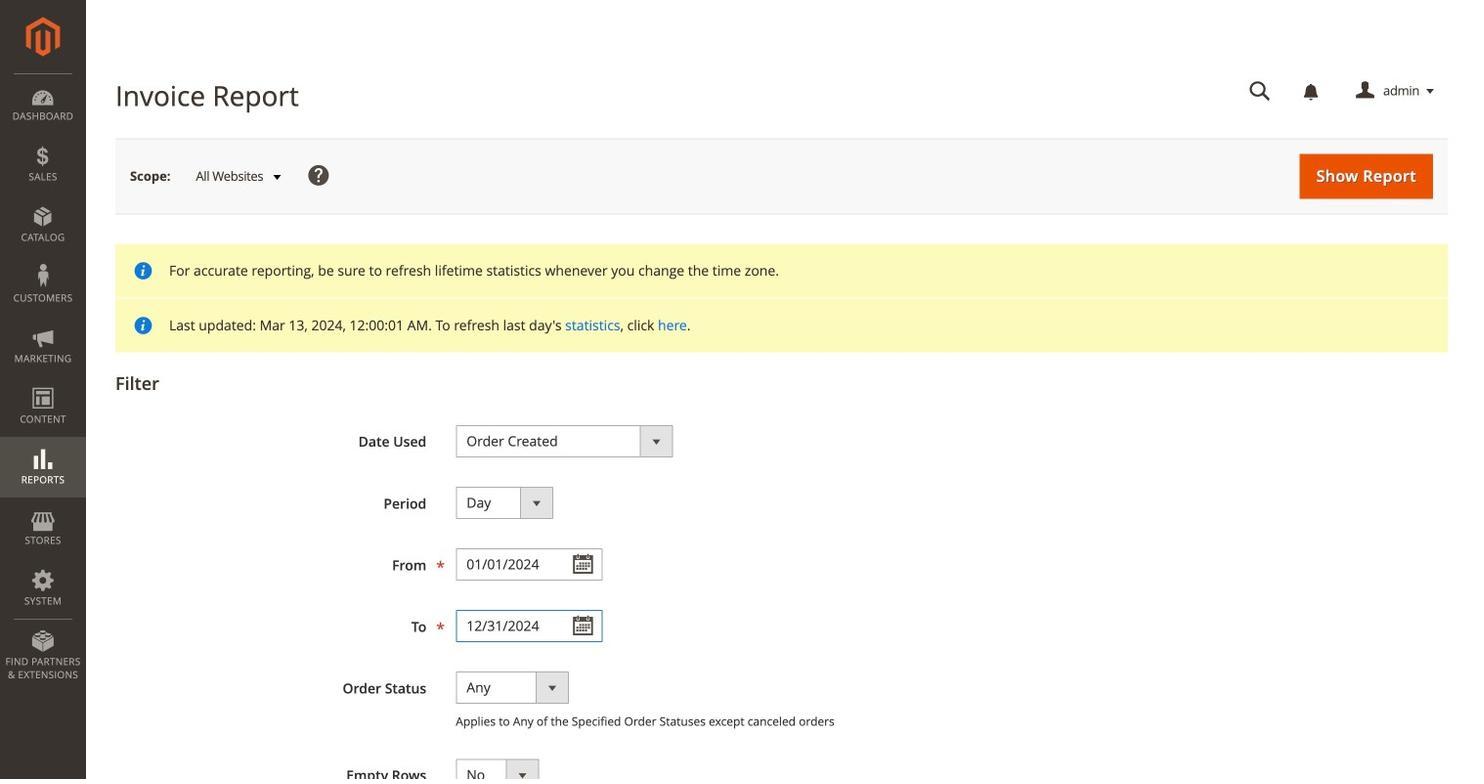 Task type: locate. For each thing, give the bounding box(es) containing it.
magento admin panel image
[[26, 17, 60, 57]]

menu bar
[[0, 73, 86, 691]]

None text field
[[1236, 74, 1285, 109], [456, 548, 602, 581], [456, 610, 602, 642], [1236, 74, 1285, 109], [456, 548, 602, 581], [456, 610, 602, 642]]



